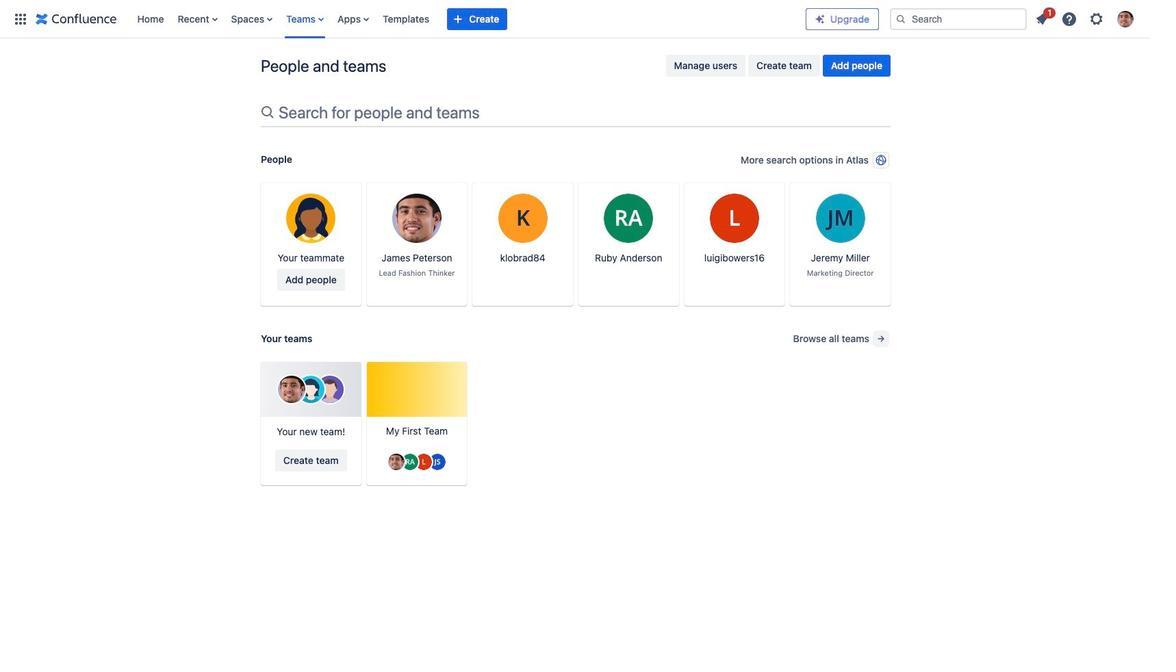 Task type: locate. For each thing, give the bounding box(es) containing it.
banner
[[0, 0, 1151, 38]]

confluence image
[[36, 11, 117, 27], [36, 11, 117, 27]]

atlas image
[[876, 155, 887, 166]]

group
[[666, 55, 891, 77]]

0 horizontal spatial list
[[131, 0, 806, 38]]

list for appswitcher icon
[[131, 0, 806, 38]]

list
[[131, 0, 806, 38], [1030, 5, 1143, 31]]

None search field
[[891, 8, 1028, 30]]

list for premium icon
[[1030, 5, 1143, 31]]

premium image
[[815, 13, 826, 24]]

list item
[[1030, 5, 1056, 30]]

arrowrighticon image
[[876, 333, 887, 344]]

1 horizontal spatial list
[[1030, 5, 1143, 31]]

search image
[[896, 13, 907, 24]]



Task type: describe. For each thing, give the bounding box(es) containing it.
your profile and preferences image
[[1118, 11, 1134, 27]]

jacob simon image
[[430, 454, 446, 470]]

Search field
[[891, 8, 1028, 30]]

appswitcher icon image
[[12, 11, 29, 27]]

avatar group element
[[387, 453, 447, 472]]

global element
[[8, 0, 806, 38]]

help icon image
[[1062, 11, 1078, 27]]

settings icon image
[[1089, 11, 1106, 27]]

notification icon image
[[1034, 11, 1051, 27]]



Task type: vqa. For each thing, say whether or not it's contained in the screenshot.
THE NOTIFICATION ICON at the top right of page
yes



